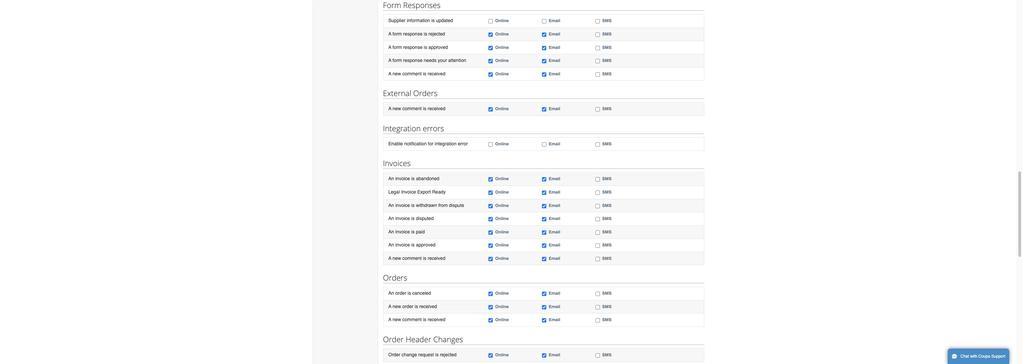 Task type: describe. For each thing, give the bounding box(es) containing it.
5 online from the top
[[495, 71, 509, 76]]

2 email from the top
[[549, 31, 561, 37]]

response for approved
[[403, 44, 423, 50]]

6 email from the top
[[549, 106, 561, 111]]

is down the a form response needs your attention
[[423, 71, 427, 76]]

a form response needs your attention
[[389, 58, 466, 63]]

change
[[402, 352, 417, 357]]

integration errors
[[383, 123, 444, 134]]

2 comment from the top
[[403, 106, 422, 111]]

3 comment from the top
[[403, 255, 422, 261]]

16 email from the top
[[549, 304, 561, 309]]

is down an invoice is paid
[[411, 242, 415, 248]]

16 sms from the top
[[602, 304, 612, 309]]

7 sms from the top
[[602, 141, 612, 146]]

request
[[418, 352, 434, 357]]

is up the a form response needs your attention
[[424, 44, 427, 50]]

18 sms from the top
[[602, 352, 612, 357]]

11 sms from the top
[[602, 216, 612, 221]]

7 a from the top
[[389, 304, 392, 309]]

1 online from the top
[[495, 18, 509, 23]]

12 sms from the top
[[602, 229, 612, 234]]

4 comment from the top
[[403, 317, 422, 322]]

form for a form response needs your attention
[[393, 58, 402, 63]]

external orders
[[383, 88, 438, 99]]

order for order change request is rejected
[[389, 352, 401, 357]]

is up legal invoice export ready
[[411, 176, 415, 181]]

chat with coupa support button
[[948, 349, 1010, 364]]

an invoice is approved
[[389, 242, 436, 248]]

order for order header changes
[[383, 334, 404, 345]]

enable
[[389, 141, 403, 146]]

9 online from the top
[[495, 190, 509, 195]]

1 comment from the top
[[403, 71, 422, 76]]

is down canceled
[[415, 304, 418, 309]]

1 new from the top
[[393, 71, 401, 76]]

support
[[992, 354, 1006, 359]]

notification
[[404, 141, 427, 146]]

3 a new comment is received from the top
[[389, 255, 446, 261]]

14 online from the top
[[495, 256, 509, 261]]

paid
[[416, 229, 425, 234]]

1 a new comment is received from the top
[[389, 71, 446, 76]]

information
[[407, 18, 430, 23]]

header
[[406, 334, 432, 345]]

1 vertical spatial order
[[403, 304, 414, 309]]

invoice for abandoned
[[396, 176, 410, 181]]

a form response is rejected
[[389, 31, 445, 37]]

is down an invoice is approved
[[423, 255, 427, 261]]

withdrawn
[[416, 202, 437, 208]]

3 online from the top
[[495, 45, 509, 50]]

16 online from the top
[[495, 304, 509, 309]]

an invoice is abandoned
[[389, 176, 440, 181]]

13 sms from the top
[[602, 243, 612, 248]]

9 email from the top
[[549, 190, 561, 195]]

5 email from the top
[[549, 71, 561, 76]]

attention
[[448, 58, 466, 63]]

your
[[438, 58, 447, 63]]

3 new from the top
[[393, 255, 401, 261]]

an for an invoice is paid
[[389, 229, 394, 234]]

received down an invoice is approved
[[428, 255, 446, 261]]

2 new from the top
[[393, 106, 401, 111]]

is left "paid"
[[411, 229, 415, 234]]

18 online from the top
[[495, 352, 509, 357]]

needs
[[424, 58, 437, 63]]

2 a from the top
[[389, 44, 392, 50]]

from
[[439, 202, 448, 208]]

invoice for withdrawn
[[396, 202, 410, 208]]

10 email from the top
[[549, 203, 561, 208]]

chat with coupa support
[[961, 354, 1006, 359]]

3 email from the top
[[549, 45, 561, 50]]

abandoned
[[416, 176, 440, 181]]

a form response is approved
[[389, 44, 448, 50]]

invoice for paid
[[396, 229, 410, 234]]

updated
[[436, 18, 453, 23]]

an for an invoice is abandoned
[[389, 176, 394, 181]]

1 vertical spatial approved
[[416, 242, 436, 248]]

4 email from the top
[[549, 58, 561, 63]]

an invoice is paid
[[389, 229, 425, 234]]

14 sms from the top
[[602, 256, 612, 261]]

12 email from the top
[[549, 229, 561, 234]]

2 online from the top
[[495, 31, 509, 37]]

an invoice is disputed
[[389, 216, 434, 221]]

rejected for a form response is rejected
[[429, 31, 445, 37]]

15 email from the top
[[549, 291, 561, 296]]



Task type: locate. For each thing, give the bounding box(es) containing it.
an for an invoice is disputed
[[389, 216, 394, 221]]

canceled
[[412, 290, 431, 296]]

changes
[[434, 334, 463, 345]]

received up errors
[[428, 106, 446, 111]]

13 online from the top
[[495, 243, 509, 248]]

17 online from the top
[[495, 317, 509, 322]]

0 vertical spatial approved
[[429, 44, 448, 50]]

new down a new order is received
[[393, 317, 401, 322]]

enable notification for integration error
[[389, 141, 468, 146]]

a new comment is received
[[389, 71, 446, 76], [389, 106, 446, 111], [389, 255, 446, 261], [389, 317, 446, 322]]

8 online from the top
[[495, 176, 509, 181]]

6 online from the top
[[495, 106, 509, 111]]

3 a from the top
[[389, 58, 392, 63]]

1 response from the top
[[403, 31, 423, 37]]

13 email from the top
[[549, 243, 561, 248]]

errors
[[423, 123, 444, 134]]

form
[[393, 31, 402, 37], [393, 44, 402, 50], [393, 58, 402, 63]]

None checkbox
[[542, 19, 547, 24], [596, 19, 600, 24], [489, 32, 493, 37], [542, 32, 547, 37], [489, 46, 493, 50], [542, 46, 547, 50], [542, 59, 547, 63], [596, 59, 600, 63], [542, 72, 547, 77], [489, 177, 493, 182], [596, 177, 600, 182], [489, 191, 493, 195], [542, 191, 547, 195], [596, 204, 600, 208], [489, 217, 493, 221], [596, 217, 600, 221], [489, 230, 493, 235], [542, 244, 547, 248], [596, 244, 600, 248], [489, 257, 493, 261], [596, 257, 600, 261], [542, 292, 547, 296], [489, 305, 493, 309], [596, 305, 600, 309], [489, 318, 493, 323], [596, 318, 600, 323], [542, 353, 547, 358], [542, 19, 547, 24], [596, 19, 600, 24], [489, 32, 493, 37], [542, 32, 547, 37], [489, 46, 493, 50], [542, 46, 547, 50], [542, 59, 547, 63], [596, 59, 600, 63], [542, 72, 547, 77], [489, 177, 493, 182], [596, 177, 600, 182], [489, 191, 493, 195], [542, 191, 547, 195], [596, 204, 600, 208], [489, 217, 493, 221], [596, 217, 600, 221], [489, 230, 493, 235], [542, 244, 547, 248], [596, 244, 600, 248], [489, 257, 493, 261], [596, 257, 600, 261], [542, 292, 547, 296], [489, 305, 493, 309], [596, 305, 600, 309], [489, 318, 493, 323], [596, 318, 600, 323], [542, 353, 547, 358]]

5 sms from the top
[[602, 71, 612, 76]]

2 response from the top
[[403, 44, 423, 50]]

is up an invoice is disputed
[[411, 202, 415, 208]]

supplier information is updated
[[389, 18, 453, 23]]

for
[[428, 141, 434, 146]]

order down the an order is canceled
[[403, 304, 414, 309]]

an for an invoice is withdrawn from dispute
[[389, 202, 394, 208]]

1 email from the top
[[549, 18, 561, 23]]

orders up the an order is canceled
[[383, 272, 407, 283]]

17 email from the top
[[549, 317, 561, 322]]

17 sms from the top
[[602, 317, 612, 322]]

10 sms from the top
[[602, 203, 612, 208]]

4 an from the top
[[389, 229, 394, 234]]

coupa
[[979, 354, 991, 359]]

invoice down 'invoice'
[[396, 202, 410, 208]]

is down external orders
[[423, 106, 427, 111]]

export
[[417, 189, 431, 195]]

a
[[389, 31, 392, 37], [389, 44, 392, 50], [389, 58, 392, 63], [389, 71, 392, 76], [389, 106, 392, 111], [389, 255, 392, 261], [389, 304, 392, 309], [389, 317, 392, 322]]

11 email from the top
[[549, 216, 561, 221]]

rejected down changes
[[440, 352, 457, 357]]

2 form from the top
[[393, 44, 402, 50]]

an for an invoice is approved
[[389, 242, 394, 248]]

14 email from the top
[[549, 256, 561, 261]]

order up a new order is received
[[396, 290, 407, 296]]

11 online from the top
[[495, 216, 509, 221]]

an down an invoice is paid
[[389, 242, 394, 248]]

a new comment is received down a new order is received
[[389, 317, 446, 322]]

form for a form response is rejected
[[393, 31, 402, 37]]

with
[[971, 354, 978, 359]]

orders right external
[[413, 88, 438, 99]]

integration
[[383, 123, 421, 134]]

0 horizontal spatial orders
[[383, 272, 407, 283]]

legal invoice export ready
[[389, 189, 446, 195]]

ready
[[432, 189, 446, 195]]

response up a form response is approved
[[403, 31, 423, 37]]

order header changes
[[383, 334, 463, 345]]

invoice down an invoice is disputed
[[396, 229, 410, 234]]

form down a form response is rejected
[[393, 44, 402, 50]]

response for your
[[403, 58, 423, 63]]

4 invoice from the top
[[396, 229, 410, 234]]

approved up your
[[429, 44, 448, 50]]

dispute
[[449, 202, 464, 208]]

is down a new order is received
[[423, 317, 427, 322]]

8 sms from the top
[[602, 176, 612, 181]]

form down supplier
[[393, 31, 402, 37]]

8 a from the top
[[389, 317, 392, 322]]

5 invoice from the top
[[396, 242, 410, 248]]

an for an order is canceled
[[389, 290, 394, 296]]

0 vertical spatial orders
[[413, 88, 438, 99]]

order change request is rejected
[[389, 352, 457, 357]]

comment down an invoice is approved
[[403, 255, 422, 261]]

order left "change"
[[389, 352, 401, 357]]

7 email from the top
[[549, 141, 561, 146]]

email
[[549, 18, 561, 23], [549, 31, 561, 37], [549, 45, 561, 50], [549, 58, 561, 63], [549, 71, 561, 76], [549, 106, 561, 111], [549, 141, 561, 146], [549, 176, 561, 181], [549, 190, 561, 195], [549, 203, 561, 208], [549, 216, 561, 221], [549, 229, 561, 234], [549, 243, 561, 248], [549, 256, 561, 261], [549, 291, 561, 296], [549, 304, 561, 309], [549, 317, 561, 322], [549, 352, 561, 357]]

disputed
[[416, 216, 434, 221]]

1 vertical spatial orders
[[383, 272, 407, 283]]

1 horizontal spatial orders
[[413, 88, 438, 99]]

is right the request
[[435, 352, 439, 357]]

a new comment is received down external orders
[[389, 106, 446, 111]]

6 an from the top
[[389, 290, 394, 296]]

2 vertical spatial form
[[393, 58, 402, 63]]

1 a from the top
[[389, 31, 392, 37]]

order up "change"
[[383, 334, 404, 345]]

sms
[[602, 18, 612, 23], [602, 31, 612, 37], [602, 45, 612, 50], [602, 58, 612, 63], [602, 71, 612, 76], [602, 106, 612, 111], [602, 141, 612, 146], [602, 176, 612, 181], [602, 190, 612, 195], [602, 203, 612, 208], [602, 216, 612, 221], [602, 229, 612, 234], [602, 243, 612, 248], [602, 256, 612, 261], [602, 291, 612, 296], [602, 304, 612, 309], [602, 317, 612, 322], [602, 352, 612, 357]]

form for a form response is approved
[[393, 44, 402, 50]]

5 a from the top
[[389, 106, 392, 111]]

new up external
[[393, 71, 401, 76]]

3 form from the top
[[393, 58, 402, 63]]

an down legal
[[389, 202, 394, 208]]

4 a new comment is received from the top
[[389, 317, 446, 322]]

response
[[403, 31, 423, 37], [403, 44, 423, 50], [403, 58, 423, 63]]

is left updated
[[432, 18, 435, 23]]

invoice down an invoice is paid
[[396, 242, 410, 248]]

external
[[383, 88, 411, 99]]

6 a from the top
[[389, 255, 392, 261]]

chat
[[961, 354, 969, 359]]

15 sms from the top
[[602, 291, 612, 296]]

a new comment is received down the a form response needs your attention
[[389, 71, 446, 76]]

3 an from the top
[[389, 216, 394, 221]]

an invoice is withdrawn from dispute
[[389, 202, 464, 208]]

received down canceled
[[420, 304, 437, 309]]

received up changes
[[428, 317, 446, 322]]

an up an invoice is paid
[[389, 216, 394, 221]]

orders
[[413, 88, 438, 99], [383, 272, 407, 283]]

comment down external orders
[[403, 106, 422, 111]]

4 new from the top
[[393, 304, 401, 309]]

12 online from the top
[[495, 229, 509, 234]]

approved down "paid"
[[416, 242, 436, 248]]

new down the an order is canceled
[[393, 304, 401, 309]]

an up a new order is received
[[389, 290, 394, 296]]

rejected
[[429, 31, 445, 37], [440, 352, 457, 357]]

2 a new comment is received from the top
[[389, 106, 446, 111]]

1 vertical spatial response
[[403, 44, 423, 50]]

0 vertical spatial order
[[383, 334, 404, 345]]

received down your
[[428, 71, 446, 76]]

15 online from the top
[[495, 291, 509, 296]]

new down an invoice is approved
[[393, 255, 401, 261]]

1 sms from the top
[[602, 18, 612, 23]]

comment down a new order is received
[[403, 317, 422, 322]]

response down a form response is rejected
[[403, 44, 423, 50]]

received
[[428, 71, 446, 76], [428, 106, 446, 111], [428, 255, 446, 261], [420, 304, 437, 309], [428, 317, 446, 322]]

10 online from the top
[[495, 203, 509, 208]]

an down an invoice is disputed
[[389, 229, 394, 234]]

5 new from the top
[[393, 317, 401, 322]]

0 vertical spatial form
[[393, 31, 402, 37]]

new down external
[[393, 106, 401, 111]]

comment
[[403, 71, 422, 76], [403, 106, 422, 111], [403, 255, 422, 261], [403, 317, 422, 322]]

an order is canceled
[[389, 290, 431, 296]]

online
[[495, 18, 509, 23], [495, 31, 509, 37], [495, 45, 509, 50], [495, 58, 509, 63], [495, 71, 509, 76], [495, 106, 509, 111], [495, 141, 509, 146], [495, 176, 509, 181], [495, 190, 509, 195], [495, 203, 509, 208], [495, 216, 509, 221], [495, 229, 509, 234], [495, 243, 509, 248], [495, 256, 509, 261], [495, 291, 509, 296], [495, 304, 509, 309], [495, 317, 509, 322], [495, 352, 509, 357]]

9 sms from the top
[[602, 190, 612, 195]]

invoice up 'invoice'
[[396, 176, 410, 181]]

legal
[[389, 189, 400, 195]]

invoice up an invoice is paid
[[396, 216, 410, 221]]

1 vertical spatial form
[[393, 44, 402, 50]]

is left disputed
[[411, 216, 415, 221]]

rejected down updated
[[429, 31, 445, 37]]

invoices
[[383, 158, 411, 169]]

an up legal
[[389, 176, 394, 181]]

7 online from the top
[[495, 141, 509, 146]]

a new order is received
[[389, 304, 437, 309]]

order
[[383, 334, 404, 345], [389, 352, 401, 357]]

4 a from the top
[[389, 71, 392, 76]]

2 sms from the top
[[602, 31, 612, 37]]

None checkbox
[[489, 19, 493, 24], [596, 32, 600, 37], [596, 46, 600, 50], [489, 59, 493, 63], [489, 72, 493, 77], [596, 72, 600, 77], [489, 107, 493, 112], [542, 107, 547, 112], [596, 107, 600, 112], [489, 142, 493, 147], [542, 142, 547, 147], [596, 142, 600, 147], [542, 177, 547, 182], [596, 191, 600, 195], [489, 204, 493, 208], [542, 204, 547, 208], [542, 217, 547, 221], [542, 230, 547, 235], [596, 230, 600, 235], [489, 244, 493, 248], [542, 257, 547, 261], [489, 292, 493, 296], [596, 292, 600, 296], [542, 305, 547, 309], [542, 318, 547, 323], [489, 353, 493, 358], [596, 353, 600, 358], [489, 19, 493, 24], [596, 32, 600, 37], [596, 46, 600, 50], [489, 59, 493, 63], [489, 72, 493, 77], [596, 72, 600, 77], [489, 107, 493, 112], [542, 107, 547, 112], [596, 107, 600, 112], [489, 142, 493, 147], [542, 142, 547, 147], [596, 142, 600, 147], [542, 177, 547, 182], [596, 191, 600, 195], [489, 204, 493, 208], [542, 204, 547, 208], [542, 217, 547, 221], [542, 230, 547, 235], [596, 230, 600, 235], [489, 244, 493, 248], [542, 257, 547, 261], [489, 292, 493, 296], [596, 292, 600, 296], [542, 305, 547, 309], [542, 318, 547, 323], [489, 353, 493, 358], [596, 353, 600, 358]]

invoice
[[401, 189, 416, 195]]

0 vertical spatial rejected
[[429, 31, 445, 37]]

is
[[432, 18, 435, 23], [424, 31, 427, 37], [424, 44, 427, 50], [423, 71, 427, 76], [423, 106, 427, 111], [411, 176, 415, 181], [411, 202, 415, 208], [411, 216, 415, 221], [411, 229, 415, 234], [411, 242, 415, 248], [423, 255, 427, 261], [408, 290, 411, 296], [415, 304, 418, 309], [423, 317, 427, 322], [435, 352, 439, 357]]

5 an from the top
[[389, 242, 394, 248]]

order
[[396, 290, 407, 296], [403, 304, 414, 309]]

is left canceled
[[408, 290, 411, 296]]

1 invoice from the top
[[396, 176, 410, 181]]

2 vertical spatial response
[[403, 58, 423, 63]]

invoice
[[396, 176, 410, 181], [396, 202, 410, 208], [396, 216, 410, 221], [396, 229, 410, 234], [396, 242, 410, 248]]

0 vertical spatial response
[[403, 31, 423, 37]]

6 sms from the top
[[602, 106, 612, 111]]

new
[[393, 71, 401, 76], [393, 106, 401, 111], [393, 255, 401, 261], [393, 304, 401, 309], [393, 317, 401, 322]]

1 vertical spatial order
[[389, 352, 401, 357]]

3 sms from the top
[[602, 45, 612, 50]]

1 vertical spatial rejected
[[440, 352, 457, 357]]

3 invoice from the top
[[396, 216, 410, 221]]

3 response from the top
[[403, 58, 423, 63]]

a new comment is received down an invoice is approved
[[389, 255, 446, 261]]

approved
[[429, 44, 448, 50], [416, 242, 436, 248]]

18 email from the top
[[549, 352, 561, 357]]

2 invoice from the top
[[396, 202, 410, 208]]

4 sms from the top
[[602, 58, 612, 63]]

invoice for approved
[[396, 242, 410, 248]]

comment up external orders
[[403, 71, 422, 76]]

8 email from the top
[[549, 176, 561, 181]]

2 an from the top
[[389, 202, 394, 208]]

rejected for order change request is rejected
[[440, 352, 457, 357]]

1 form from the top
[[393, 31, 402, 37]]

4 online from the top
[[495, 58, 509, 63]]

is down supplier information is updated
[[424, 31, 427, 37]]

integration
[[435, 141, 457, 146]]

response down a form response is approved
[[403, 58, 423, 63]]

1 an from the top
[[389, 176, 394, 181]]

form down a form response is approved
[[393, 58, 402, 63]]

an
[[389, 176, 394, 181], [389, 202, 394, 208], [389, 216, 394, 221], [389, 229, 394, 234], [389, 242, 394, 248], [389, 290, 394, 296]]

0 vertical spatial order
[[396, 290, 407, 296]]

supplier
[[389, 18, 406, 23]]

response for rejected
[[403, 31, 423, 37]]

error
[[458, 141, 468, 146]]

invoice for disputed
[[396, 216, 410, 221]]



Task type: vqa. For each thing, say whether or not it's contained in the screenshot.
Order corresponding to Order Header Changes
yes



